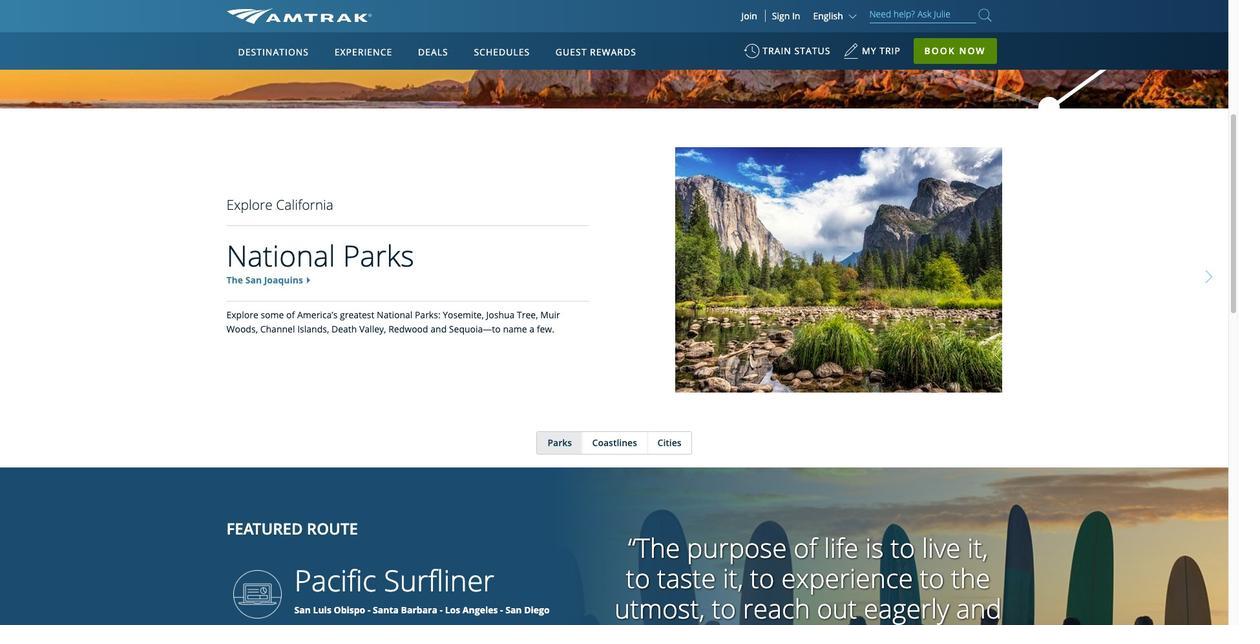 Task type: locate. For each thing, give the bounding box(es) containing it.
1 vertical spatial and
[[957, 591, 1002, 626]]

my trip button
[[844, 39, 901, 70]]

angeles
[[463, 604, 498, 617]]

of
[[286, 309, 295, 321], [794, 530, 818, 567]]

woods,
[[227, 323, 258, 336]]

0 horizontal spatial of
[[286, 309, 295, 321]]

eagerly
[[864, 591, 950, 626]]

santa
[[373, 604, 399, 617]]

sequoia—to
[[449, 323, 501, 336]]

0 horizontal spatial parks
[[343, 236, 415, 276]]

tree,
[[517, 309, 538, 321]]

- left santa
[[368, 604, 371, 617]]

national
[[227, 236, 336, 276], [377, 309, 413, 321]]

to
[[891, 530, 916, 567], [626, 561, 651, 597], [751, 561, 775, 597], [921, 561, 945, 597], [712, 591, 737, 626]]

guest
[[556, 46, 587, 58]]

1 horizontal spatial -
[[440, 604, 443, 617]]

california
[[276, 196, 334, 214]]

a
[[530, 323, 535, 336]]

joaquins
[[264, 274, 303, 286]]

without
[[650, 622, 740, 626]]

- right angeles in the bottom left of the page
[[501, 604, 503, 617]]

rewards
[[590, 46, 637, 58]]

deals button
[[413, 34, 454, 70]]

fear
[[746, 622, 793, 626]]

joshua
[[487, 309, 515, 321]]

explore california
[[227, 196, 334, 214]]

featured
[[227, 519, 303, 540]]

0 horizontal spatial national
[[227, 236, 336, 276]]

parks left coastlines button
[[548, 437, 572, 449]]

san right the the
[[246, 274, 262, 286]]

coastlines
[[593, 437, 638, 449]]

- left los
[[440, 604, 443, 617]]

to up fear
[[751, 561, 775, 597]]

few.
[[537, 323, 555, 336]]

0 horizontal spatial and
[[431, 323, 447, 336]]

experience
[[335, 46, 393, 58]]

san left diego
[[506, 604, 522, 617]]

trip
[[880, 45, 901, 57]]

parks
[[343, 236, 415, 276], [548, 437, 572, 449]]

"the
[[629, 530, 681, 567]]

deals
[[418, 46, 449, 58]]

0 vertical spatial parks
[[343, 236, 415, 276]]

regions map image
[[275, 108, 585, 289]]

the san joaquins link
[[227, 274, 303, 286]]

destinations button
[[233, 34, 314, 70]]

to left fear
[[712, 591, 737, 626]]

0 horizontal spatial -
[[368, 604, 371, 617]]

explore inside explore some of america's greatest national parks: yosemite, joshua tree, muir woods, channel islands, death valley, redwood and sequoia—to name a few.
[[227, 309, 259, 321]]

sign
[[773, 10, 790, 22]]

1 horizontal spatial national
[[377, 309, 413, 321]]

islands,
[[298, 323, 329, 336]]

utmost,
[[615, 591, 705, 626]]

san
[[246, 274, 262, 286], [295, 604, 311, 617], [506, 604, 522, 617]]

it, right live
[[968, 530, 989, 567]]

1 vertical spatial parks
[[548, 437, 572, 449]]

death
[[332, 323, 357, 336]]

of left life
[[794, 530, 818, 567]]

0 horizontal spatial san
[[246, 274, 262, 286]]

0 vertical spatial and
[[431, 323, 447, 336]]

application
[[275, 108, 585, 289]]

the
[[952, 561, 991, 597]]

the
[[227, 274, 243, 286]]

greatest
[[340, 309, 375, 321]]

schedules
[[474, 46, 530, 58]]

search icon image
[[979, 6, 992, 24]]

2 explore from the top
[[227, 309, 259, 321]]

valley,
[[360, 323, 386, 336]]

to left the
[[921, 561, 945, 597]]

banner
[[0, 0, 1229, 299]]

los
[[445, 604, 461, 617]]

parks up greatest
[[343, 236, 415, 276]]

and
[[431, 323, 447, 336], [957, 591, 1002, 626]]

pacific surfliner san luis obispo - santa barbara - los angeles - san diego
[[295, 561, 550, 617]]

1 vertical spatial of
[[794, 530, 818, 567]]

to right the is
[[891, 530, 916, 567]]

surfliner
[[384, 561, 495, 601]]

of inside "the purpose of life is to live it, to taste it, to experience to the utmost, to reach out eagerly and without fear for newer
[[794, 530, 818, 567]]

3 - from the left
[[501, 604, 503, 617]]

of right the some
[[286, 309, 295, 321]]

1 vertical spatial explore
[[227, 309, 259, 321]]

pacific
[[295, 561, 377, 601]]

2 horizontal spatial -
[[501, 604, 503, 617]]

explore left california
[[227, 196, 273, 214]]

guest rewards
[[556, 46, 637, 58]]

it, right taste
[[723, 561, 744, 597]]

national inside national parks the san joaquins
[[227, 236, 336, 276]]

route
[[307, 519, 358, 540]]

san left luis
[[295, 604, 311, 617]]

1 horizontal spatial and
[[957, 591, 1002, 626]]

life
[[825, 530, 859, 567]]

amtrak image
[[227, 8, 372, 24]]

sign in
[[773, 10, 801, 22]]

0 vertical spatial national
[[227, 236, 336, 276]]

national inside explore some of america's greatest national parks: yosemite, joshua tree, muir woods, channel islands, death valley, redwood and sequoia—to name a few.
[[377, 309, 413, 321]]

explore for explore california
[[227, 196, 273, 214]]

national up redwood
[[377, 309, 413, 321]]

of for life
[[794, 530, 818, 567]]

explore for explore some of america's greatest national parks: yosemite, joshua tree, muir woods, channel islands, death valley, redwood and sequoia—to name a few.
[[227, 309, 259, 321]]

0 vertical spatial of
[[286, 309, 295, 321]]

it,
[[968, 530, 989, 567], [723, 561, 744, 597]]

1 horizontal spatial it,
[[968, 530, 989, 567]]

parks inside national parks the san joaquins
[[343, 236, 415, 276]]

taste
[[658, 561, 716, 597]]

train
[[763, 45, 792, 57]]

my trip
[[863, 45, 901, 57]]

join
[[742, 10, 758, 22]]

book now button
[[914, 38, 997, 64]]

explore up woods,
[[227, 309, 259, 321]]

train status
[[763, 45, 831, 57]]

1 horizontal spatial of
[[794, 530, 818, 567]]

0 vertical spatial explore
[[227, 196, 273, 214]]

1 horizontal spatial parks
[[548, 437, 572, 449]]

national down explore california
[[227, 236, 336, 276]]

is
[[866, 530, 884, 567]]

some
[[261, 309, 284, 321]]

experience button
[[330, 34, 398, 70]]

1 explore from the top
[[227, 196, 273, 214]]

1 vertical spatial national
[[377, 309, 413, 321]]

and inside "the purpose of life is to live it, to taste it, to experience to the utmost, to reach out eagerly and without fear for newer
[[957, 591, 1002, 626]]

explore
[[227, 196, 273, 214], [227, 309, 259, 321]]

english
[[814, 10, 844, 22]]

to left taste
[[626, 561, 651, 597]]

-
[[368, 604, 371, 617], [440, 604, 443, 617], [501, 604, 503, 617]]

of inside explore some of america's greatest national parks: yosemite, joshua tree, muir woods, channel islands, death valley, redwood and sequoia—to name a few.
[[286, 309, 295, 321]]



Task type: describe. For each thing, give the bounding box(es) containing it.
parks inside button
[[548, 437, 572, 449]]

application inside "banner"
[[275, 108, 585, 289]]

book now
[[925, 45, 986, 57]]

national parks the san joaquins
[[227, 236, 415, 286]]

yosemite,
[[443, 309, 484, 321]]

america's
[[297, 309, 338, 321]]

for
[[800, 622, 834, 626]]

english button
[[814, 10, 860, 22]]

sign in button
[[773, 10, 801, 22]]

cities button
[[648, 433, 692, 455]]

reach
[[743, 591, 811, 626]]

guest rewards button
[[551, 34, 642, 70]]

cities
[[658, 437, 682, 449]]

channel
[[260, 323, 295, 336]]

diego
[[525, 604, 550, 617]]

of for america's
[[286, 309, 295, 321]]

status
[[795, 45, 831, 57]]

2 horizontal spatial san
[[506, 604, 522, 617]]

live
[[923, 530, 961, 567]]

my
[[863, 45, 877, 57]]

purpose
[[687, 530, 787, 567]]

0 horizontal spatial it,
[[723, 561, 744, 597]]

muir
[[541, 309, 560, 321]]

explore some of america's greatest national parks: yosemite, joshua tree, muir woods, channel islands, death valley, redwood and sequoia—to name a few.
[[227, 309, 560, 336]]

obispo
[[334, 604, 366, 617]]

redwood
[[389, 323, 428, 336]]

Please enter your search item search field
[[870, 6, 977, 23]]

destinations
[[238, 46, 309, 58]]

banner containing join
[[0, 0, 1229, 299]]

featured route
[[227, 519, 358, 540]]

name
[[503, 323, 527, 336]]

experience
[[782, 561, 914, 597]]

join button
[[734, 10, 766, 22]]

and inside explore some of america's greatest national parks: yosemite, joshua tree, muir woods, channel islands, death valley, redwood and sequoia—to name a few.
[[431, 323, 447, 336]]

out
[[818, 591, 858, 626]]

barbara
[[401, 604, 438, 617]]

newer
[[841, 622, 915, 626]]

schedules link
[[469, 32, 536, 70]]

san inside national parks the san joaquins
[[246, 274, 262, 286]]

"the purpose of life is to live it, to taste it, to experience to the utmost, to reach out eagerly and without fear for newer 
[[615, 530, 1002, 626]]

1 - from the left
[[368, 604, 371, 617]]

luis
[[313, 604, 332, 617]]

now
[[960, 45, 986, 57]]

2 - from the left
[[440, 604, 443, 617]]

coastlines button
[[582, 433, 647, 455]]

in
[[793, 10, 801, 22]]

train status link
[[744, 39, 831, 70]]

book
[[925, 45, 956, 57]]

parks button
[[538, 433, 582, 455]]

parks:
[[415, 309, 441, 321]]

1 horizontal spatial san
[[295, 604, 311, 617]]



Task type: vqa. For each thing, say whether or not it's contained in the screenshot.
DEALS
yes



